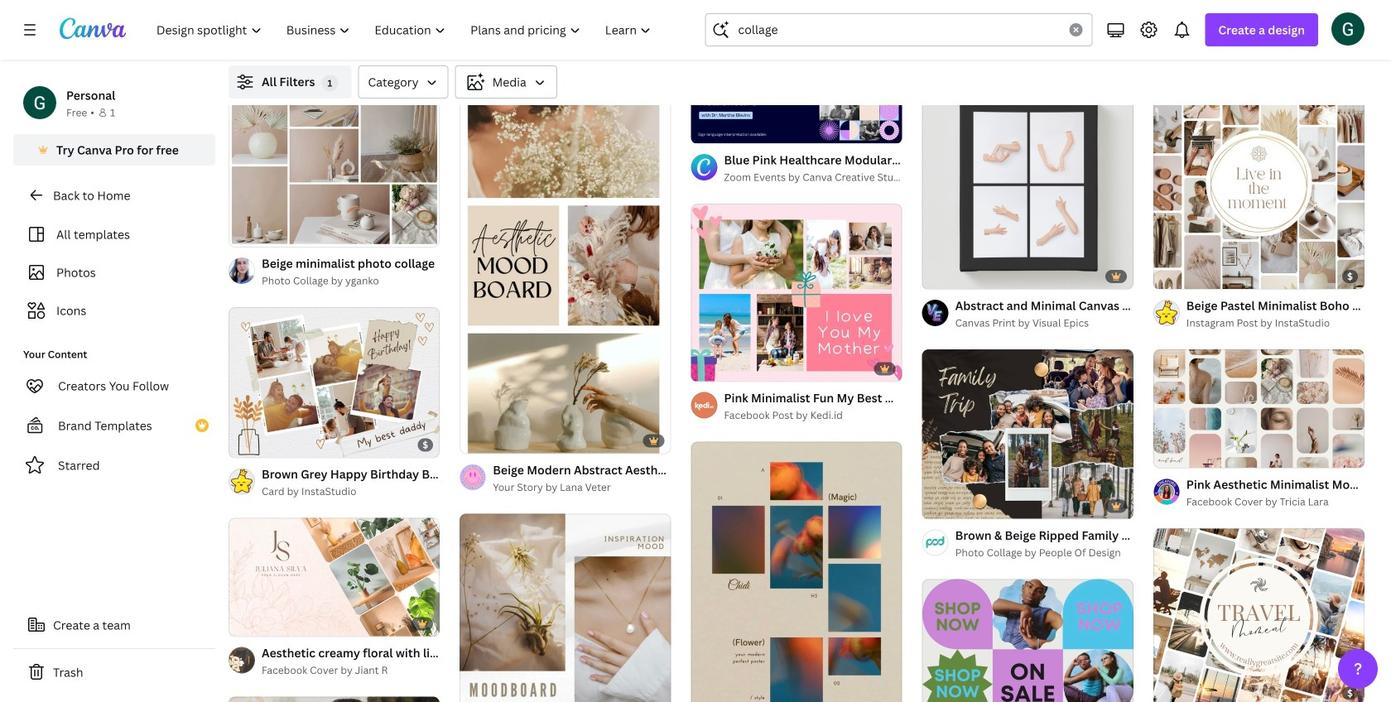 Task type: vqa. For each thing, say whether or not it's contained in the screenshot.
step,
no



Task type: locate. For each thing, give the bounding box(es) containing it.
Search search field
[[738, 14, 1060, 46]]

beige white aesthetic moodboard photo collage instagram story image
[[460, 514, 671, 702]]

pink aesthetic minimalist mood board photo collage facebook cover image
[[1154, 349, 1365, 469]]

pink minimalist fun my best mother memories photo collage facebook post image
[[691, 204, 903, 381]]

brown & beige ripped family photo collage image
[[923, 350, 1134, 519]]

blue, orange & beige modern clean colorful collage poster image
[[691, 442, 903, 702]]

None search field
[[705, 13, 1093, 46]]

beige modern abstract aesthetic mood board photo collage instagram story image
[[460, 78, 671, 454]]

beige pastel minimalist boho live in the moment  photo collage instagram post image
[[1154, 78, 1365, 289]]

1 filter options selected element
[[322, 75, 338, 91]]



Task type: describe. For each thing, give the bounding box(es) containing it.
blue pink healthcare modular objects zoom events header image
[[691, 78, 903, 144]]

greg robinson image
[[1332, 12, 1365, 45]]

top level navigation element
[[146, 13, 666, 46]]

beige brown minimalist travel moment photo collage facebook post image
[[1154, 529, 1365, 702]]

green, pink, and blue y2k geometric photo collage instagram post image
[[923, 579, 1134, 702]]

abstract and minimal canvas print image
[[923, 78, 1134, 289]]

beige minimalist photo collage image
[[229, 78, 440, 247]]

orange boho collage linkedin post image
[[229, 697, 440, 702]]

aesthetic creamy floral with line art facebook cover image
[[229, 518, 440, 637]]

brown grey happy birthday best daddy card landscape image
[[229, 307, 440, 458]]



